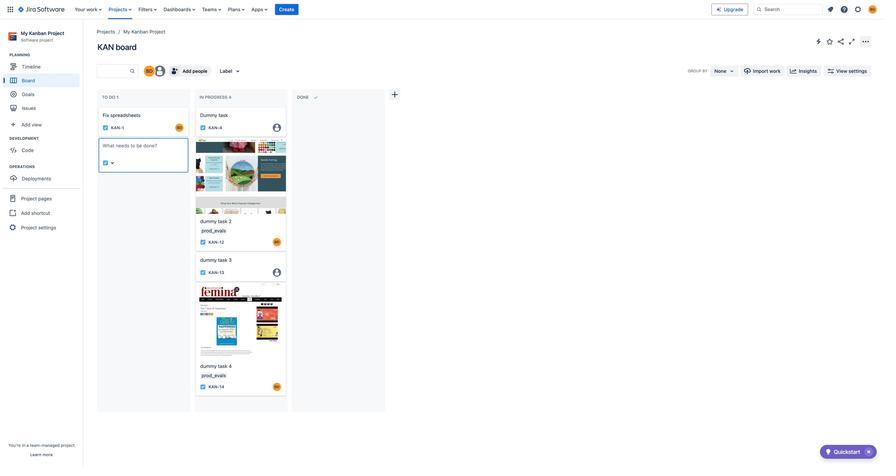 Task type: locate. For each thing, give the bounding box(es) containing it.
create issue image down to do 'element'
[[94, 103, 102, 111]]

sidebar element
[[0, 19, 83, 468]]

operations image
[[1, 163, 9, 171]]

2 create issue image from the left
[[191, 103, 200, 111]]

create column image
[[391, 91, 399, 99]]

create issue image
[[94, 103, 102, 111], [191, 103, 200, 111]]

banner
[[0, 0, 885, 19]]

view settings image
[[827, 67, 835, 75]]

planning image
[[1, 51, 9, 59]]

0 horizontal spatial create issue image
[[94, 103, 102, 111]]

1 heading from the top
[[9, 52, 83, 58]]

more actions image
[[862, 38, 870, 46]]

group
[[3, 52, 83, 117], [3, 136, 83, 160], [3, 164, 83, 188], [3, 189, 80, 238]]

settings image
[[854, 5, 863, 14]]

automations menu button icon image
[[815, 37, 823, 46]]

1 vertical spatial heading
[[9, 136, 83, 142]]

your profile and settings image
[[869, 5, 877, 14]]

import image
[[744, 67, 752, 75]]

task image
[[103, 125, 108, 131], [200, 125, 206, 131], [200, 240, 206, 245], [200, 270, 206, 276]]

0 vertical spatial heading
[[9, 52, 83, 58]]

2 heading from the top
[[9, 136, 83, 142]]

heading for group related to operations image
[[9, 164, 83, 170]]

3 heading from the top
[[9, 164, 83, 170]]

1 create issue image from the left
[[94, 103, 102, 111]]

list
[[71, 0, 712, 19], [825, 3, 881, 16]]

1 horizontal spatial create issue image
[[191, 103, 200, 111]]

1 vertical spatial task image
[[200, 385, 206, 390]]

create issue image for in progress element
[[191, 103, 200, 111]]

search image
[[757, 7, 762, 12]]

sidebar navigation image
[[75, 28, 91, 42]]

Search this board text field
[[97, 65, 130, 77]]

create issue image down in progress element
[[191, 103, 200, 111]]

task image
[[103, 160, 108, 166], [200, 385, 206, 390]]

0 vertical spatial task image
[[103, 160, 108, 166]]

list item
[[275, 0, 299, 19]]

notifications image
[[827, 5, 835, 14]]

heading
[[9, 52, 83, 58], [9, 136, 83, 142], [9, 164, 83, 170]]

2 vertical spatial heading
[[9, 164, 83, 170]]

help image
[[840, 5, 849, 14]]

1 horizontal spatial list
[[825, 3, 881, 16]]

jira software image
[[18, 5, 64, 14], [18, 5, 64, 14]]

None search field
[[754, 4, 823, 15]]

0 horizontal spatial task image
[[103, 160, 108, 166]]



Task type: vqa. For each thing, say whether or not it's contained in the screenshot.
HEADING
yes



Task type: describe. For each thing, give the bounding box(es) containing it.
group for operations image
[[3, 164, 83, 188]]

1 horizontal spatial task image
[[200, 385, 206, 390]]

development image
[[1, 135, 9, 143]]

group for planning icon
[[3, 52, 83, 117]]

Search field
[[754, 4, 823, 15]]

create issue image for to do 'element'
[[94, 103, 102, 111]]

appswitcher icon image
[[6, 5, 15, 14]]

goal image
[[10, 91, 17, 98]]

primary element
[[4, 0, 712, 19]]

in progress element
[[200, 95, 233, 100]]

group for development image
[[3, 136, 83, 160]]

heading for group associated with planning icon
[[9, 52, 83, 58]]

0 horizontal spatial list
[[71, 0, 712, 19]]

star kan board image
[[826, 38, 834, 46]]

to do element
[[102, 95, 120, 100]]

What needs to be done? - Press the "Enter" key to submit or the "Escape" key to cancel. text field
[[103, 142, 184, 156]]

enter full screen image
[[848, 38, 856, 46]]

dismiss quickstart image
[[864, 447, 875, 458]]

add people image
[[170, 67, 178, 75]]

heading for group corresponding to development image
[[9, 136, 83, 142]]



